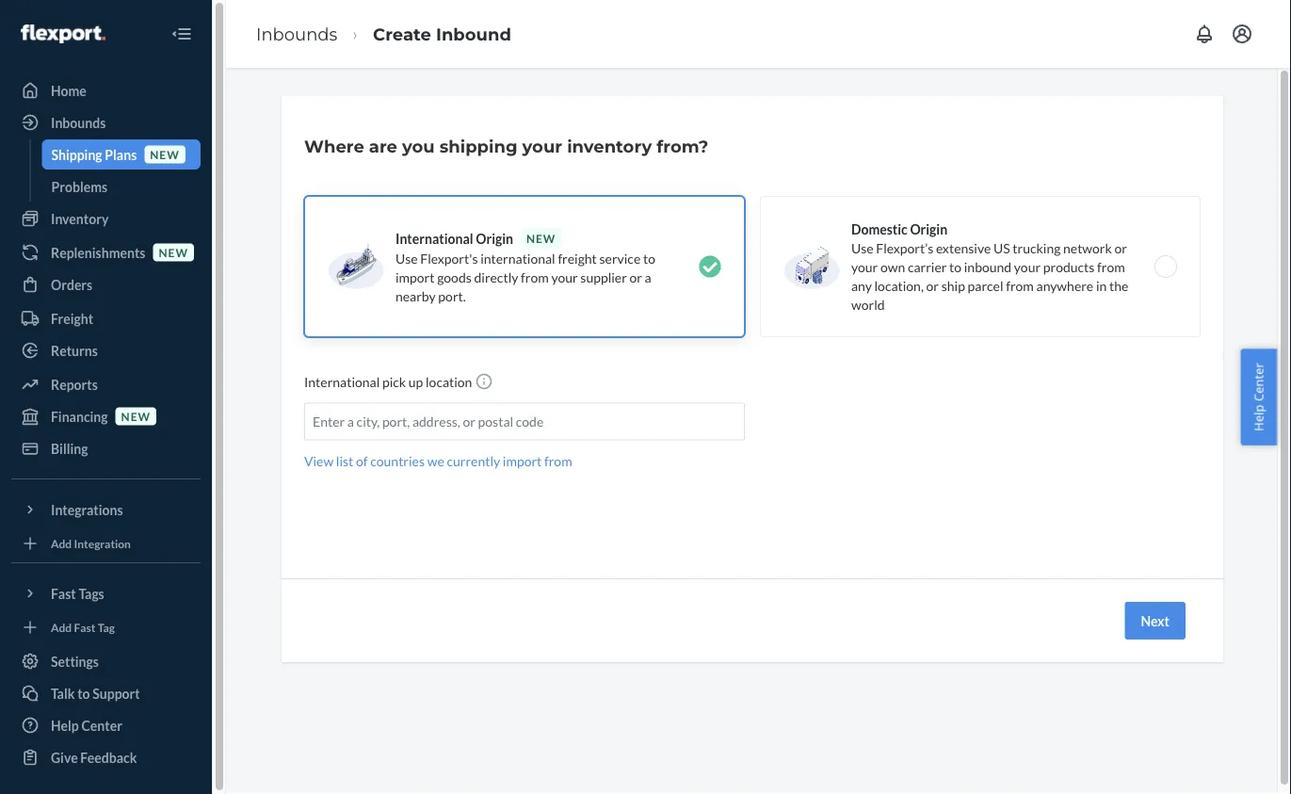 Task type: locate. For each thing, give the bounding box(es) containing it.
your
[[523, 136, 563, 156], [852, 259, 878, 275], [1015, 259, 1041, 275], [552, 269, 578, 285]]

location
[[426, 374, 473, 390]]

any
[[852, 278, 872, 294]]

your inside use flexport's international freight service to import goods directly from your supplier or a nearby port.
[[552, 269, 578, 285]]

from down international
[[521, 269, 549, 285]]

help
[[1251, 405, 1268, 431], [51, 718, 79, 734]]

freight
[[558, 250, 597, 266]]

inbound
[[436, 23, 512, 44]]

international pick up location
[[304, 374, 475, 390]]

0 vertical spatial help
[[1251, 405, 1268, 431]]

use
[[852, 240, 874, 256], [396, 250, 418, 266]]

own
[[881, 259, 906, 275]]

help inside button
[[1251, 405, 1268, 431]]

use flexport's international freight service to import goods directly from your supplier or a nearby port.
[[396, 250, 656, 304]]

international up flexport's
[[396, 230, 474, 246]]

1 horizontal spatial inbounds
[[256, 23, 338, 44]]

1 vertical spatial fast
[[74, 620, 96, 634]]

2 add from the top
[[51, 620, 72, 634]]

open notifications image
[[1194, 23, 1217, 45]]

freight
[[51, 311, 93, 327]]

0 horizontal spatial international
[[304, 374, 380, 390]]

1 horizontal spatial help
[[1251, 405, 1268, 431]]

inventory link
[[11, 204, 201, 234]]

billing
[[51, 441, 88, 457]]

1 horizontal spatial help center
[[1251, 363, 1268, 431]]

from right parcel
[[1007, 278, 1035, 294]]

carrier
[[908, 259, 947, 275]]

pick
[[383, 374, 406, 390]]

1 vertical spatial help
[[51, 718, 79, 734]]

0 vertical spatial inbounds link
[[256, 23, 338, 44]]

1 horizontal spatial international
[[396, 230, 474, 246]]

to up ship
[[950, 259, 962, 275]]

2 horizontal spatial to
[[950, 259, 962, 275]]

origin up flexport's
[[911, 221, 948, 237]]

help center inside 'link'
[[51, 718, 122, 734]]

0 horizontal spatial center
[[81, 718, 122, 734]]

center
[[1251, 363, 1268, 402], [81, 718, 122, 734]]

address,
[[413, 414, 461, 430]]

0 horizontal spatial origin
[[476, 230, 514, 246]]

use up nearby
[[396, 250, 418, 266]]

problems
[[51, 179, 108, 195]]

import inside button
[[503, 453, 542, 469]]

from inside view list of countries we currently import from button
[[545, 453, 573, 469]]

international up enter
[[304, 374, 380, 390]]

add fast tag link
[[11, 616, 201, 639]]

0 vertical spatial import
[[396, 269, 435, 285]]

list
[[336, 453, 354, 469]]

help center
[[1251, 363, 1268, 431], [51, 718, 122, 734]]

add integration
[[51, 537, 131, 550]]

international for international origin
[[396, 230, 474, 246]]

add left integration
[[51, 537, 72, 550]]

0 horizontal spatial use
[[396, 250, 418, 266]]

shipping plans
[[51, 147, 137, 163]]

supplier
[[581, 269, 627, 285]]

0 horizontal spatial help
[[51, 718, 79, 734]]

from inside use flexport's international freight service to import goods directly from your supplier or a nearby port.
[[521, 269, 549, 285]]

of
[[356, 453, 368, 469]]

use inside use flexport's international freight service to import goods directly from your supplier or a nearby port.
[[396, 250, 418, 266]]

0 vertical spatial fast
[[51, 586, 76, 602]]

help center link
[[11, 711, 201, 741]]

0 horizontal spatial inbounds link
[[11, 107, 201, 138]]

problems link
[[42, 172, 201, 202]]

fast
[[51, 586, 76, 602], [74, 620, 96, 634]]

create inbound link
[[373, 23, 512, 44]]

view
[[304, 453, 334, 469]]

origin for international
[[476, 230, 514, 246]]

billing link
[[11, 433, 201, 464]]

help center inside button
[[1251, 363, 1268, 431]]

new for shipping plans
[[150, 147, 180, 161]]

network
[[1064, 240, 1113, 256]]

new right plans
[[150, 147, 180, 161]]

1 vertical spatial help center
[[51, 718, 122, 734]]

extensive
[[937, 240, 992, 256]]

create inbound
[[373, 23, 512, 44]]

center inside help center button
[[1251, 363, 1268, 402]]

to right talk
[[77, 686, 90, 702]]

1 horizontal spatial inbounds link
[[256, 23, 338, 44]]

or down carrier
[[927, 278, 940, 294]]

new up "orders" link
[[159, 245, 188, 259]]

1 horizontal spatial use
[[852, 240, 874, 256]]

next button
[[1126, 602, 1186, 640]]

view list of countries we currently import from button
[[304, 452, 573, 471]]

origin up international
[[476, 230, 514, 246]]

port,
[[382, 414, 410, 430]]

or
[[1115, 240, 1128, 256], [630, 269, 643, 285], [927, 278, 940, 294], [463, 414, 476, 430]]

to
[[644, 250, 656, 266], [950, 259, 962, 275], [77, 686, 90, 702]]

new for financing
[[121, 409, 151, 423]]

import
[[396, 269, 435, 285], [503, 453, 542, 469]]

talk to support button
[[11, 679, 201, 709]]

add up the settings
[[51, 620, 72, 634]]

use down the domestic
[[852, 240, 874, 256]]

from?
[[657, 136, 709, 156]]

shipping
[[51, 147, 102, 163]]

the
[[1110, 278, 1129, 294]]

ship
[[942, 278, 966, 294]]

0 horizontal spatial import
[[396, 269, 435, 285]]

international
[[481, 250, 556, 266]]

new up international
[[527, 231, 556, 245]]

0 vertical spatial inbounds
[[256, 23, 338, 44]]

talk to support
[[51, 686, 140, 702]]

0 vertical spatial center
[[1251, 363, 1268, 402]]

reports
[[51, 376, 98, 392]]

your down trucking
[[1015, 259, 1041, 275]]

0 vertical spatial a
[[645, 269, 652, 285]]

where
[[304, 136, 364, 156]]

1 add from the top
[[51, 537, 72, 550]]

fast left 'tag'
[[74, 620, 96, 634]]

a left the city,
[[348, 414, 354, 430]]

origin
[[911, 221, 948, 237], [476, 230, 514, 246]]

your down freight
[[552, 269, 578, 285]]

give
[[51, 750, 78, 766]]

or down service
[[630, 269, 643, 285]]

plans
[[105, 147, 137, 163]]

fast left tags
[[51, 586, 76, 602]]

add inside 'link'
[[51, 537, 72, 550]]

import inside use flexport's international freight service to import goods directly from your supplier or a nearby port.
[[396, 269, 435, 285]]

origin inside "domestic origin use flexport's extensive us trucking network or your own carrier to inbound your products from any location, or ship parcel from anywhere in the world"
[[911, 221, 948, 237]]

1 horizontal spatial a
[[645, 269, 652, 285]]

0 horizontal spatial help center
[[51, 718, 122, 734]]

parcel
[[968, 278, 1004, 294]]

1 vertical spatial import
[[503, 453, 542, 469]]

0 vertical spatial add
[[51, 537, 72, 550]]

0 horizontal spatial a
[[348, 414, 354, 430]]

or inside use flexport's international freight service to import goods directly from your supplier or a nearby port.
[[630, 269, 643, 285]]

1 horizontal spatial import
[[503, 453, 542, 469]]

from right currently
[[545, 453, 573, 469]]

0 vertical spatial international
[[396, 230, 474, 246]]

domestic origin use flexport's extensive us trucking network or your own carrier to inbound your products from any location, or ship parcel from anywhere in the world
[[852, 221, 1129, 312]]

0 vertical spatial help center
[[1251, 363, 1268, 431]]

talk
[[51, 686, 75, 702]]

give feedback
[[51, 750, 137, 766]]

new down reports link
[[121, 409, 151, 423]]

close navigation image
[[171, 23, 193, 45]]

breadcrumbs navigation
[[241, 6, 527, 61]]

1 horizontal spatial to
[[644, 250, 656, 266]]

a right supplier
[[645, 269, 652, 285]]

your right shipping
[[523, 136, 563, 156]]

add
[[51, 537, 72, 550], [51, 620, 72, 634]]

inbounds inside "breadcrumbs" navigation
[[256, 23, 338, 44]]

check circle image
[[699, 255, 722, 278]]

shipping
[[440, 136, 518, 156]]

import down code
[[503, 453, 542, 469]]

1 horizontal spatial center
[[1251, 363, 1268, 402]]

from
[[1098, 259, 1126, 275], [521, 269, 549, 285], [1007, 278, 1035, 294], [545, 453, 573, 469]]

a
[[645, 269, 652, 285], [348, 414, 354, 430]]

1 vertical spatial inbounds
[[51, 114, 106, 131]]

import up nearby
[[396, 269, 435, 285]]

give feedback button
[[11, 743, 201, 773]]

flexport's
[[421, 250, 478, 266]]

1 vertical spatial add
[[51, 620, 72, 634]]

1 vertical spatial center
[[81, 718, 122, 734]]

in
[[1097, 278, 1108, 294]]

0 horizontal spatial to
[[77, 686, 90, 702]]

reports link
[[11, 369, 201, 400]]

add for add integration
[[51, 537, 72, 550]]

or left postal at the left
[[463, 414, 476, 430]]

code
[[516, 414, 544, 430]]

international
[[396, 230, 474, 246], [304, 374, 380, 390]]

1 vertical spatial international
[[304, 374, 380, 390]]

1 horizontal spatial origin
[[911, 221, 948, 237]]

inbounds
[[256, 23, 338, 44], [51, 114, 106, 131]]

center inside the 'help center' 'link'
[[81, 718, 122, 734]]

new
[[150, 147, 180, 161], [527, 231, 556, 245], [159, 245, 188, 259], [121, 409, 151, 423]]

to right service
[[644, 250, 656, 266]]



Task type: describe. For each thing, give the bounding box(es) containing it.
0 horizontal spatial inbounds
[[51, 114, 106, 131]]

fast inside dropdown button
[[51, 586, 76, 602]]

add fast tag
[[51, 620, 115, 634]]

countries
[[371, 453, 425, 469]]

integrations button
[[11, 495, 201, 525]]

inventory
[[567, 136, 652, 156]]

to inside button
[[77, 686, 90, 702]]

orders
[[51, 277, 93, 293]]

products
[[1044, 259, 1095, 275]]

integration
[[74, 537, 131, 550]]

trucking
[[1013, 240, 1061, 256]]

us
[[994, 240, 1011, 256]]

currently
[[447, 453, 501, 469]]

1 vertical spatial inbounds link
[[11, 107, 201, 138]]

flexport's
[[877, 240, 934, 256]]

orders link
[[11, 270, 201, 300]]

add integration link
[[11, 532, 201, 555]]

international origin
[[396, 230, 514, 246]]

replenishments
[[51, 245, 146, 261]]

feedback
[[80, 750, 137, 766]]

are
[[369, 136, 398, 156]]

financing
[[51, 409, 108, 425]]

world
[[852, 296, 885, 312]]

city,
[[357, 414, 380, 430]]

freight link
[[11, 303, 201, 334]]

flexport logo image
[[21, 24, 105, 43]]

you
[[402, 136, 435, 156]]

to inside use flexport's international freight service to import goods directly from your supplier or a nearby port.
[[644, 250, 656, 266]]

1 vertical spatial a
[[348, 414, 354, 430]]

service
[[600, 250, 641, 266]]

support
[[93, 686, 140, 702]]

up
[[409, 374, 423, 390]]

home
[[51, 82, 87, 98]]

or right network at top right
[[1115, 240, 1128, 256]]

new for international origin
[[527, 231, 556, 245]]

inventory
[[51, 211, 109, 227]]

help inside 'link'
[[51, 718, 79, 734]]

returns
[[51, 343, 98, 359]]

where are you shipping your inventory from?
[[304, 136, 709, 156]]

location,
[[875, 278, 924, 294]]

open account menu image
[[1232, 23, 1254, 45]]

enter a city, port, address, or postal code
[[313, 414, 544, 430]]

origin for domestic
[[911, 221, 948, 237]]

domestic
[[852, 221, 908, 237]]

fast tags button
[[11, 579, 201, 609]]

a inside use flexport's international freight service to import goods directly from your supplier or a nearby port.
[[645, 269, 652, 285]]

goods
[[437, 269, 472, 285]]

we
[[428, 453, 445, 469]]

add for add fast tag
[[51, 620, 72, 634]]

tags
[[79, 586, 104, 602]]

settings link
[[11, 646, 201, 677]]

settings
[[51, 654, 99, 670]]

use inside "domestic origin use flexport's extensive us trucking network or your own carrier to inbound your products from any location, or ship parcel from anywhere in the world"
[[852, 240, 874, 256]]

import for goods
[[396, 269, 435, 285]]

port.
[[439, 288, 466, 304]]

inbound
[[965, 259, 1012, 275]]

international for international pick up location
[[304, 374, 380, 390]]

view list of countries we currently import from
[[304, 453, 573, 469]]

import for from
[[503, 453, 542, 469]]

postal
[[478, 414, 514, 430]]

inbounds link inside "breadcrumbs" navigation
[[256, 23, 338, 44]]

help center button
[[1242, 349, 1278, 446]]

tag
[[98, 620, 115, 634]]

create
[[373, 23, 432, 44]]

fast tags
[[51, 586, 104, 602]]

nearby
[[396, 288, 436, 304]]

directly
[[474, 269, 519, 285]]

enter
[[313, 414, 345, 430]]

from up the
[[1098, 259, 1126, 275]]

your up any
[[852, 259, 878, 275]]

home link
[[11, 75, 201, 106]]

to inside "domestic origin use flexport's extensive us trucking network or your own carrier to inbound your products from any location, or ship parcel from anywhere in the world"
[[950, 259, 962, 275]]

returns link
[[11, 335, 201, 366]]

anywhere
[[1037, 278, 1094, 294]]

next
[[1142, 613, 1170, 629]]

new for replenishments
[[159, 245, 188, 259]]



